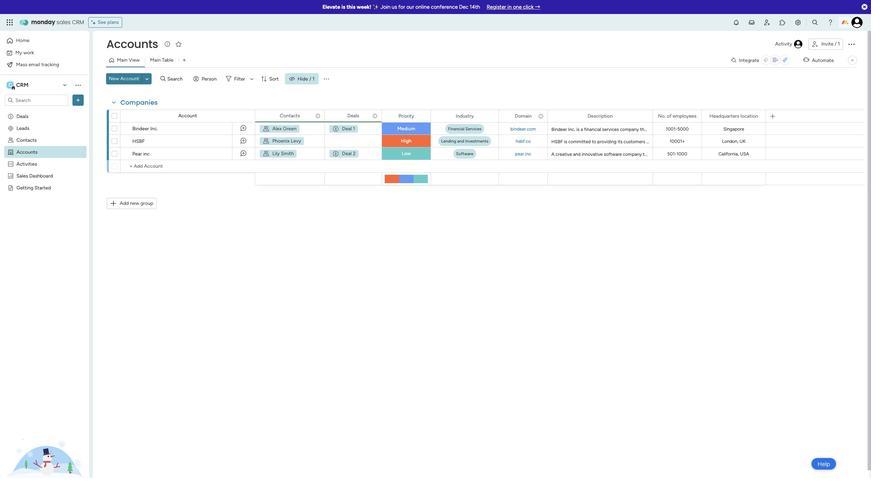 Task type: vqa. For each thing, say whether or not it's contained in the screenshot.
+1 325 478 5698 Link
no



Task type: locate. For each thing, give the bounding box(es) containing it.
0 vertical spatial contacts
[[280, 113, 300, 119]]

new
[[130, 200, 139, 206]]

1 horizontal spatial column information image
[[372, 113, 378, 119]]

0 horizontal spatial hsbf
[[132, 138, 145, 144]]

Description field
[[586, 112, 615, 120]]

angle down image
[[145, 76, 149, 81]]

2 main from the left
[[150, 57, 161, 63]]

1 vertical spatial contacts
[[16, 137, 37, 143]]

contacts
[[280, 113, 300, 119], [16, 137, 37, 143]]

options image up collapse board header 'image'
[[848, 40, 856, 48]]

1 horizontal spatial /
[[835, 41, 837, 47]]

experience,
[[693, 139, 716, 144]]

main inside button
[[150, 57, 161, 63]]

1 horizontal spatial 1
[[353, 126, 355, 132]]

filter button
[[223, 73, 256, 84]]

mobile,
[[826, 139, 841, 144]]

click
[[523, 4, 534, 10]]

1 horizontal spatial is
[[564, 139, 568, 144]]

main left table
[[150, 57, 161, 63]]

1 vertical spatial crm
[[16, 82, 29, 88]]

2 deal from the top
[[342, 151, 352, 157]]

workspace options image
[[75, 82, 82, 89]]

svg image
[[263, 125, 270, 132], [332, 150, 339, 157]]

main
[[117, 57, 128, 63], [150, 57, 161, 63]]

add view image
[[183, 58, 186, 63]]

bindeer up pear inc
[[132, 126, 149, 132]]

2 horizontal spatial is
[[577, 127, 580, 132]]

notifications image
[[733, 19, 740, 26]]

column information image right deals field
[[372, 113, 378, 119]]

deal left 2
[[342, 151, 352, 157]]

hsbf up the a
[[552, 139, 563, 144]]

1 horizontal spatial svg image
[[332, 150, 339, 157]]

new account
[[109, 76, 139, 82]]

a left financial
[[581, 127, 583, 132]]

phoenix levy
[[273, 138, 301, 144]]

group
[[140, 200, 153, 206]]

0 vertical spatial of
[[667, 113, 672, 119]]

0 vertical spatial svg image
[[263, 125, 270, 132]]

svg image inside lily smith 'element'
[[263, 150, 270, 157]]

bank,
[[780, 139, 791, 144]]

deals
[[348, 113, 359, 119], [16, 113, 28, 119]]

1 horizontal spatial crm
[[72, 18, 84, 26]]

2 vertical spatial is
[[564, 139, 568, 144]]

accounts up activities
[[16, 149, 38, 155]]

sales dashboard
[[16, 173, 53, 179]]

Domain field
[[513, 112, 534, 120]]

of
[[667, 113, 672, 119], [695, 127, 700, 132], [757, 139, 762, 144]]

/ right hide
[[310, 76, 311, 82]]

dashboard
[[29, 173, 53, 179]]

lily
[[273, 151, 280, 157]]

help
[[691, 152, 700, 157]]

0 horizontal spatial services
[[603, 127, 619, 132]]

1 vertical spatial accounts
[[16, 149, 38, 155]]

1 vertical spatial svg image
[[332, 150, 339, 157]]

main for main table
[[150, 57, 161, 63]]

show board description image
[[163, 41, 172, 48]]

main for main view
[[117, 57, 128, 63]]

main left view
[[117, 57, 128, 63]]

a
[[552, 152, 555, 157]]

bindeer for bindeer inc. is a financial services company that provides a wide range of banking and investing services to individuals and businesses.
[[552, 127, 567, 132]]

1 vertical spatial /
[[310, 76, 311, 82]]

2 services from the left
[[746, 127, 763, 132]]

1 services from the left
[[603, 127, 619, 132]]

svg image left the phoenix
[[263, 138, 270, 145]]

is for this
[[342, 4, 345, 10]]

deals up deal 1
[[348, 113, 359, 119]]

priority
[[399, 113, 414, 119]]

innovative
[[582, 152, 603, 157]]

svg image inside phoenix levy element
[[263, 138, 270, 145]]

lily smith element
[[260, 150, 297, 158]]

a creative and innovative software company that builds solutions to help people connect virtually with each other.
[[552, 152, 784, 157]]

contacts up "green"
[[280, 113, 300, 119]]

0 horizontal spatial 1
[[313, 76, 315, 82]]

financial
[[584, 127, 601, 132]]

a
[[581, 127, 583, 132], [668, 127, 671, 132], [739, 139, 741, 144]]

a right offers
[[739, 139, 741, 144]]

0 horizontal spatial crm
[[16, 82, 29, 88]]

0 horizontal spatial is
[[342, 4, 345, 10]]

deals inside list box
[[16, 113, 28, 119]]

main view
[[117, 57, 140, 63]]

1 vertical spatial is
[[577, 127, 580, 132]]

crm right workspace "image"
[[16, 82, 29, 88]]

bindeer for bindeer inc.
[[132, 126, 149, 132]]

alex green
[[273, 126, 297, 132]]

svg image inside alex green element
[[263, 125, 270, 132]]

see
[[98, 19, 106, 25]]

0 horizontal spatial svg image
[[263, 125, 270, 132]]

svg image for alex
[[263, 125, 270, 132]]

accounts up view
[[106, 36, 158, 52]]

hsbf.co
[[516, 139, 531, 144]]

in
[[508, 4, 512, 10]]

mass email tracking
[[16, 61, 59, 67]]

2 vertical spatial of
[[757, 139, 762, 144]]

0 horizontal spatial bindeer
[[132, 126, 149, 132]]

person
[[202, 76, 217, 82]]

1 inside button
[[838, 41, 840, 47]]

1 vertical spatial of
[[695, 127, 700, 132]]

of right range
[[695, 127, 700, 132]]

high
[[401, 138, 412, 144]]

1 horizontal spatial contacts
[[280, 113, 300, 119]]

column information image for contacts
[[315, 113, 321, 119]]

that left the builds
[[643, 152, 652, 157]]

main table
[[150, 57, 174, 63]]

1 deal from the top
[[342, 126, 352, 132]]

deal for deal 2
[[342, 151, 352, 157]]

Contacts field
[[278, 112, 302, 120]]

mass email tracking button
[[4, 59, 75, 70]]

bindeer up creative
[[552, 127, 567, 132]]

is left this
[[342, 4, 345, 10]]

services up variety
[[746, 127, 763, 132]]

deal
[[342, 126, 352, 132], [342, 151, 352, 157]]

search everything image
[[812, 19, 819, 26]]

2 horizontal spatial 1
[[838, 41, 840, 47]]

1 horizontal spatial bindeer
[[552, 127, 567, 132]]

svg image left the alex on the top of page
[[263, 125, 270, 132]]

deal for deal 1
[[342, 126, 352, 132]]

committed
[[569, 139, 591, 144]]

column information image right contacts field at the top of page
[[315, 113, 321, 119]]

0 vertical spatial is
[[342, 4, 345, 10]]

1 right hide
[[313, 76, 315, 82]]

bindeer inc.
[[132, 126, 158, 132]]

crm right sales on the top of the page
[[72, 18, 84, 26]]

0 horizontal spatial column information image
[[315, 113, 321, 119]]

with left the
[[647, 139, 656, 144]]

main inside button
[[117, 57, 128, 63]]

inc. down companies field
[[150, 126, 158, 132]]

of inside field
[[667, 113, 672, 119]]

virtually
[[734, 152, 750, 157]]

0 horizontal spatial a
[[581, 127, 583, 132]]

lottie animation element
[[0, 407, 89, 478]]

/ for hide
[[310, 76, 311, 82]]

2 horizontal spatial column information image
[[538, 113, 544, 119]]

activity
[[776, 41, 793, 47]]

conference
[[431, 4, 458, 10]]

1 horizontal spatial hsbf
[[552, 139, 563, 144]]

1 vertical spatial with
[[751, 152, 760, 157]]

contacts down leads
[[16, 137, 37, 143]]

1 horizontal spatial main
[[150, 57, 161, 63]]

inc. up committed at the right top of the page
[[568, 127, 576, 132]]

invite / 1
[[822, 41, 840, 47]]

0 horizontal spatial deals
[[16, 113, 28, 119]]

singapore
[[724, 126, 745, 132]]

activities
[[16, 161, 37, 167]]

hsbf up pear
[[132, 138, 145, 144]]

2 vertical spatial svg image
[[263, 150, 270, 157]]

0 horizontal spatial inc.
[[150, 126, 158, 132]]

see plans
[[98, 19, 119, 25]]

svg image for deal
[[332, 150, 339, 157]]

its
[[618, 139, 623, 144]]

1 down deals field
[[353, 126, 355, 132]]

column information image
[[315, 113, 321, 119], [372, 113, 378, 119], [538, 113, 544, 119]]

svg image
[[332, 125, 339, 132], [263, 138, 270, 145], [263, 150, 270, 157]]

1 right invite
[[838, 41, 840, 47]]

mass
[[16, 61, 27, 67]]

in-
[[850, 139, 856, 144]]

see plans button
[[88, 17, 122, 28]]

emails settings image
[[795, 19, 802, 26]]

svg image left 'deal 2'
[[332, 150, 339, 157]]

0 vertical spatial account
[[120, 76, 139, 82]]

list box
[[0, 109, 89, 288]]

view
[[129, 57, 140, 63]]

1 vertical spatial deal
[[342, 151, 352, 157]]

bindeer.com
[[511, 126, 536, 132]]

deal 1 element
[[329, 125, 358, 133]]

hide
[[298, 76, 308, 82]]

Search field
[[166, 74, 187, 84]]

0 horizontal spatial with
[[647, 139, 656, 144]]

deal 1
[[342, 126, 355, 132]]

1 horizontal spatial accounts
[[106, 36, 158, 52]]

1 vertical spatial 1
[[313, 76, 315, 82]]

option
[[0, 110, 89, 111]]

2 horizontal spatial a
[[739, 139, 741, 144]]

1 horizontal spatial account
[[178, 113, 197, 119]]

alex green element
[[260, 125, 300, 133]]

Headquarters location field
[[708, 112, 760, 120]]

financial services
[[448, 126, 482, 131]]

lending
[[441, 139, 456, 144]]

pear.inc link
[[514, 151, 533, 156]]

integrate
[[739, 57, 760, 63]]

options image
[[75, 97, 82, 104], [372, 110, 377, 122], [692, 110, 697, 122], [756, 110, 761, 122]]

501-
[[668, 151, 677, 157]]

0 horizontal spatial main
[[117, 57, 128, 63]]

menu image
[[323, 75, 330, 82]]

company up customers
[[620, 127, 639, 132]]

workspace selection element
[[7, 81, 30, 90]]

1 vertical spatial svg image
[[263, 138, 270, 145]]

hsbf
[[132, 138, 145, 144], [552, 139, 563, 144]]

company down customers
[[623, 152, 642, 157]]

svg image left deal 1
[[332, 125, 339, 132]]

0 vertical spatial svg image
[[332, 125, 339, 132]]

and right banking
[[718, 127, 726, 132]]

that left provides
[[640, 127, 649, 132]]

2 vertical spatial 1
[[353, 126, 355, 132]]

hide / 1
[[298, 76, 315, 82]]

0 horizontal spatial account
[[120, 76, 139, 82]]

monday sales crm
[[31, 18, 84, 26]]

work
[[23, 50, 34, 56]]

online,
[[811, 139, 825, 144]]

services up providing
[[603, 127, 619, 132]]

hsbf.co link
[[515, 139, 532, 144]]

svg image inside deal 2 'element'
[[332, 150, 339, 157]]

1 main from the left
[[117, 57, 128, 63]]

v2 search image
[[161, 75, 166, 83]]

svg image left lily
[[263, 150, 270, 157]]

1000
[[677, 151, 688, 157]]

1 horizontal spatial with
[[751, 152, 760, 157]]

to
[[764, 127, 768, 132], [592, 139, 597, 144], [774, 139, 779, 144], [685, 152, 690, 157]]

range
[[683, 127, 694, 132]]

a left wide
[[668, 127, 671, 132]]

help image
[[827, 19, 834, 26]]

low
[[402, 151, 411, 157]]

is up creative
[[564, 139, 568, 144]]

autopilot image
[[804, 55, 810, 64]]

1 horizontal spatial inc.
[[568, 127, 576, 132]]

invite
[[822, 41, 834, 47]]

deals up leads
[[16, 113, 28, 119]]

bindeer.com link
[[509, 126, 538, 132]]

deal 2
[[342, 151, 356, 157]]

of left ways
[[757, 139, 762, 144]]

businesses.
[[801, 127, 824, 132]]

0 vertical spatial deal
[[342, 126, 352, 132]]

1001-
[[666, 126, 678, 132]]

join
[[381, 4, 391, 10]]

alex
[[273, 126, 282, 132]]

0 horizontal spatial of
[[667, 113, 672, 119]]

deal inside 'element'
[[342, 151, 352, 157]]

my
[[15, 50, 22, 56]]

svg image inside deal 1 element
[[332, 125, 339, 132]]

/ inside button
[[835, 41, 837, 47]]

1 horizontal spatial services
[[746, 127, 763, 132]]

add new group
[[120, 200, 153, 206]]

help button
[[812, 458, 837, 470]]

company
[[620, 127, 639, 132], [623, 152, 642, 157]]

column information image right domain field
[[538, 113, 544, 119]]

2 horizontal spatial of
[[757, 139, 762, 144]]

0 vertical spatial 1
[[838, 41, 840, 47]]

0 horizontal spatial /
[[310, 76, 311, 82]]

is up committed at the right top of the page
[[577, 127, 580, 132]]

smith
[[281, 151, 294, 157]]

options image
[[848, 40, 856, 48], [315, 110, 320, 122], [421, 110, 426, 122], [538, 110, 543, 122]]

0 horizontal spatial contacts
[[16, 137, 37, 143]]

0 vertical spatial /
[[835, 41, 837, 47]]

/ right invite
[[835, 41, 837, 47]]

with right usa
[[751, 152, 760, 157]]

1 horizontal spatial deals
[[348, 113, 359, 119]]

of right the no.
[[667, 113, 672, 119]]

deal down deals field
[[342, 126, 352, 132]]



Task type: describe. For each thing, give the bounding box(es) containing it.
offers
[[726, 139, 738, 144]]

london, uk
[[722, 139, 746, 144]]

new
[[109, 76, 119, 82]]

5000
[[678, 126, 689, 132]]

2
[[353, 151, 356, 157]]

+ Add Account text field
[[124, 162, 252, 171]]

banking
[[701, 127, 717, 132]]

and up including
[[792, 127, 800, 132]]

invite / 1 button
[[809, 39, 844, 50]]

contacts inside list box
[[16, 137, 37, 143]]

1 vertical spatial that
[[643, 152, 652, 157]]

column information image for domain
[[538, 113, 544, 119]]

inbox image
[[749, 19, 756, 26]]

0 vertical spatial accounts
[[106, 36, 158, 52]]

to up ways
[[764, 127, 768, 132]]

headquarters location
[[710, 113, 759, 119]]

deals inside field
[[348, 113, 359, 119]]

each
[[761, 152, 771, 157]]

getting
[[16, 185, 33, 191]]

bindeer inc. is a financial services company that provides a wide range of banking and investing services to individuals and businesses.
[[552, 127, 824, 132]]

1 vertical spatial account
[[178, 113, 197, 119]]

email
[[29, 61, 40, 67]]

and left the 'in-'
[[842, 139, 849, 144]]

hsbf for hsbf
[[132, 138, 145, 144]]

companies
[[121, 98, 158, 107]]

10001+
[[670, 139, 685, 144]]

person button
[[191, 73, 221, 84]]

options image right contacts field at the top of page
[[315, 110, 320, 122]]

account inside button
[[120, 76, 139, 82]]

the
[[657, 139, 663, 144]]

crm inside workspace selection element
[[16, 82, 29, 88]]

inc. for bindeer inc. is a financial services company that provides a wide range of banking and investing services to individuals and businesses.
[[568, 127, 576, 132]]

including
[[792, 139, 810, 144]]

lily smith
[[273, 151, 294, 157]]

dec
[[459, 4, 469, 10]]

0 vertical spatial that
[[640, 127, 649, 132]]

plans
[[107, 19, 119, 25]]

svg image for phoenix
[[263, 138, 270, 145]]

workspace image
[[7, 81, 14, 89]]

is for committed
[[564, 139, 568, 144]]

automate
[[813, 57, 834, 63]]

medium
[[398, 126, 415, 132]]

california, usa
[[719, 151, 750, 157]]

getting started
[[16, 185, 51, 191]]

0 horizontal spatial accounts
[[16, 149, 38, 155]]

list box containing deals
[[0, 109, 89, 288]]

levy
[[291, 138, 301, 144]]

inc. for bindeer inc.
[[150, 126, 158, 132]]

other.
[[772, 152, 784, 157]]

and down committed at the right top of the page
[[573, 152, 581, 157]]

dapulse integrations image
[[731, 58, 737, 63]]

connect
[[716, 152, 733, 157]]

investing
[[727, 127, 745, 132]]

lottie animation image
[[0, 407, 89, 478]]

provides
[[650, 127, 667, 132]]

options image right domain field
[[538, 110, 543, 122]]

contacts inside field
[[280, 113, 300, 119]]

→
[[535, 4, 541, 10]]

public dashboard image
[[7, 172, 14, 179]]

1 for hide / 1
[[313, 76, 315, 82]]

pear
[[132, 151, 142, 157]]

Deals field
[[346, 112, 361, 120]]

Accounts field
[[105, 36, 160, 52]]

public board image
[[7, 184, 14, 191]]

1 for invite / 1
[[838, 41, 840, 47]]

new account button
[[106, 73, 142, 84]]

to right ways
[[774, 139, 779, 144]]

services
[[466, 126, 482, 131]]

0 vertical spatial crm
[[72, 18, 84, 26]]

pear inc
[[132, 151, 150, 157]]

no.
[[658, 113, 666, 119]]

software
[[604, 152, 622, 157]]

usa
[[741, 151, 750, 157]]

domain
[[515, 113, 532, 119]]

14th
[[470, 4, 480, 10]]

phoenix levy element
[[260, 137, 305, 145]]

our
[[407, 4, 414, 10]]

/ for invite
[[835, 41, 837, 47]]

activity button
[[773, 39, 806, 50]]

options image right priority field
[[421, 110, 426, 122]]

customers
[[624, 139, 646, 144]]

1 vertical spatial company
[[623, 152, 642, 157]]

svg image for lily
[[263, 150, 270, 157]]

this
[[347, 4, 356, 10]]

0 vertical spatial company
[[620, 127, 639, 132]]

help
[[818, 460, 831, 468]]

filter
[[234, 76, 245, 82]]

1001-5000
[[666, 126, 689, 132]]

location
[[741, 113, 759, 119]]

1 horizontal spatial a
[[668, 127, 671, 132]]

Industry field
[[454, 112, 476, 120]]

register
[[487, 4, 507, 10]]

description
[[588, 113, 613, 119]]

No. of employees field
[[657, 112, 699, 120]]

main table button
[[145, 55, 179, 66]]

california,
[[719, 151, 739, 157]]

add
[[120, 200, 129, 206]]

0 vertical spatial with
[[647, 139, 656, 144]]

deal 2 element
[[329, 150, 359, 158]]

green
[[283, 126, 297, 132]]

sales
[[57, 18, 71, 26]]

and right 'lending'
[[458, 139, 464, 144]]

us
[[392, 4, 397, 10]]

sort
[[270, 76, 279, 82]]

select product image
[[6, 19, 13, 26]]

my work button
[[4, 47, 75, 58]]

Search in workspace field
[[15, 96, 59, 104]]

christina overa image
[[852, 17, 863, 28]]

add to favorites image
[[175, 40, 182, 47]]

best
[[665, 139, 674, 144]]

invite members image
[[764, 19, 771, 26]]

svg image for deal
[[332, 125, 339, 132]]

and left offers
[[717, 139, 725, 144]]

to left help
[[685, 152, 690, 157]]

home button
[[4, 35, 75, 46]]

column information image for deals
[[372, 113, 378, 119]]

apps image
[[779, 19, 786, 26]]

my work
[[15, 50, 34, 56]]

collapse board header image
[[850, 57, 856, 63]]

one
[[513, 4, 522, 10]]

phoenix
[[273, 138, 290, 144]]

hsbf for hsbf is committed to providing its customers with the best possible experience, and offers a variety of ways to bank, including online, mobile, and in-branch.
[[552, 139, 563, 144]]

1 horizontal spatial of
[[695, 127, 700, 132]]

london,
[[722, 139, 739, 144]]

started
[[35, 185, 51, 191]]

financial
[[448, 126, 465, 131]]

headquarters
[[710, 113, 740, 119]]

software
[[456, 151, 474, 156]]

to down financial
[[592, 139, 597, 144]]

Companies field
[[119, 98, 160, 107]]

hsbf is committed to providing its customers with the best possible experience, and offers a variety of ways to bank, including online, mobile, and in-branch.
[[552, 139, 871, 144]]

arrow down image
[[248, 75, 256, 83]]

Priority field
[[397, 112, 416, 120]]

elevate is this week! ✨ join us for our online conference dec 14th
[[323, 4, 480, 10]]



